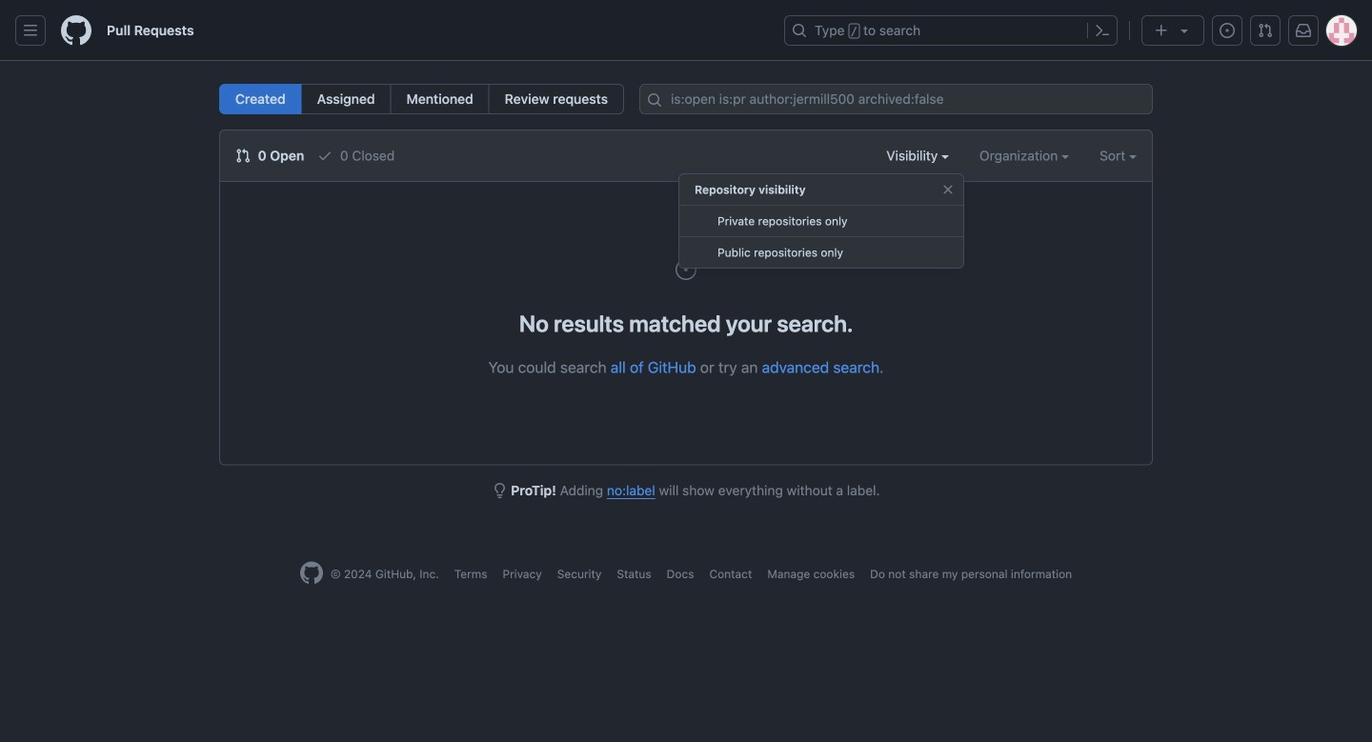 Task type: describe. For each thing, give the bounding box(es) containing it.
triangle down image
[[1177, 23, 1193, 38]]

0 horizontal spatial homepage image
[[61, 15, 92, 46]]

issue opened image
[[675, 258, 698, 281]]

command palette image
[[1095, 23, 1111, 38]]

0 vertical spatial git pull request image
[[1258, 23, 1274, 38]]

check image
[[318, 148, 333, 163]]

notifications image
[[1297, 23, 1312, 38]]



Task type: vqa. For each thing, say whether or not it's contained in the screenshot.
"can" within the Your new repository will be created as project-2 . The repository name can only contain ASCII letters, digits, and the characters . , - , and _ .
no



Task type: locate. For each thing, give the bounding box(es) containing it.
light bulb image
[[492, 483, 508, 499]]

git pull request image right issue opened icon
[[1258, 23, 1274, 38]]

1 vertical spatial git pull request image
[[235, 148, 251, 163]]

pull requests element
[[219, 84, 624, 114]]

0 horizontal spatial git pull request image
[[235, 148, 251, 163]]

1 horizontal spatial git pull request image
[[1258, 23, 1274, 38]]

git pull request image left "check" image at the top
[[235, 148, 251, 163]]

homepage image
[[61, 15, 92, 46], [300, 562, 323, 585]]

issue opened image
[[1220, 23, 1236, 38]]

1 vertical spatial homepage image
[[300, 562, 323, 585]]

Search all issues text field
[[640, 84, 1154, 114]]

close menu image
[[941, 182, 956, 197]]

Issues search field
[[640, 84, 1154, 114]]

0 vertical spatial homepage image
[[61, 15, 92, 46]]

search image
[[647, 92, 663, 108]]

plus image
[[1154, 23, 1170, 38]]

1 horizontal spatial homepage image
[[300, 562, 323, 585]]

git pull request image
[[1258, 23, 1274, 38], [235, 148, 251, 163]]



